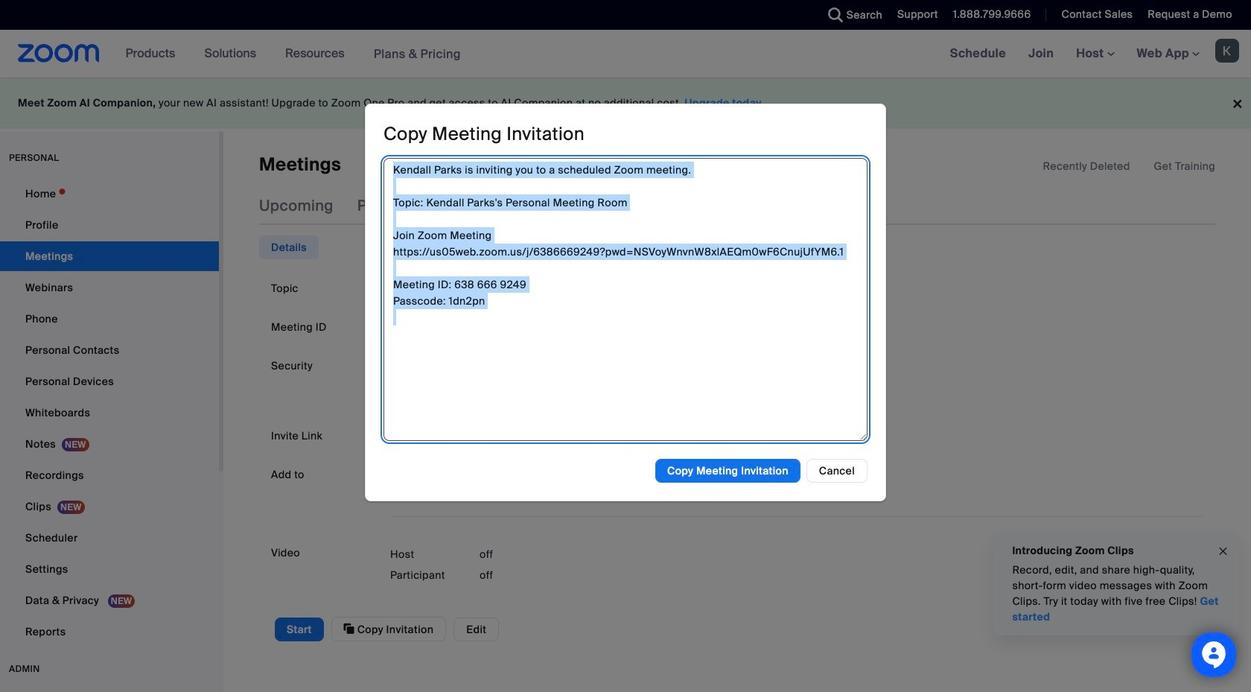 Task type: locate. For each thing, give the bounding box(es) containing it.
tab
[[259, 236, 319, 260]]

footer
[[0, 77, 1251, 129]]

banner
[[0, 30, 1251, 78]]

0 vertical spatial application
[[1043, 159, 1216, 174]]

personal menu menu
[[0, 179, 219, 648]]

heading
[[384, 122, 585, 146]]

dialog
[[365, 104, 886, 502]]

application
[[1043, 159, 1216, 174], [390, 424, 1204, 448]]

checked image
[[390, 360, 401, 375]]

tab list
[[259, 236, 319, 260]]

close image
[[1218, 543, 1230, 560]]

copy image
[[344, 622, 355, 636]]



Task type: describe. For each thing, give the bounding box(es) containing it.
zoom logo image
[[18, 44, 100, 63]]

add to yahoo calendar image
[[705, 468, 720, 483]]

checked image
[[390, 387, 401, 403]]

tabs of meeting tab list
[[259, 187, 738, 225]]

add to outlook calendar (.ics) image
[[532, 468, 546, 483]]

product information navigation
[[114, 30, 472, 78]]

1 vertical spatial application
[[390, 424, 1204, 448]]

btn image
[[390, 468, 405, 483]]

copy invitation content text field
[[384, 158, 868, 441]]

meetings navigation
[[939, 30, 1251, 78]]



Task type: vqa. For each thing, say whether or not it's contained in the screenshot.
Add to Outlook Calendar (.ics) icon
yes



